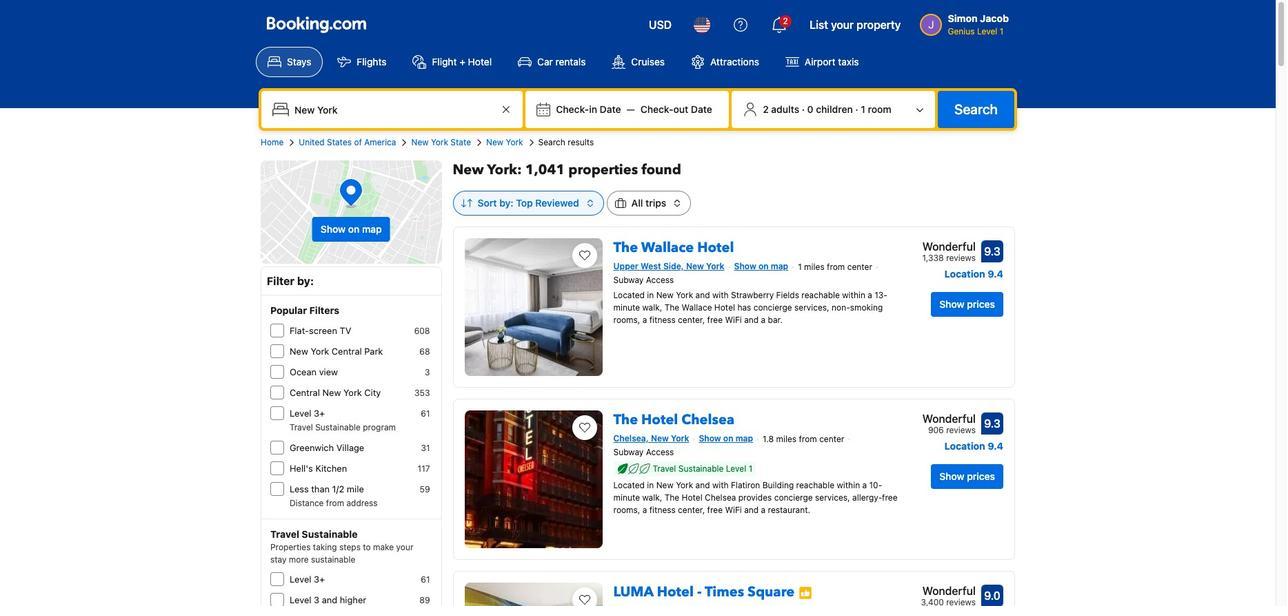 Task type: describe. For each thing, give the bounding box(es) containing it.
attractions
[[710, 56, 759, 68]]

travel for travel sustainable properties taking steps to make your stay more sustainable
[[270, 529, 299, 541]]

in for check-in date — check-out date
[[589, 103, 597, 115]]

1.8 miles from center subway access
[[613, 434, 844, 458]]

usd button
[[641, 8, 680, 41]]

building
[[762, 480, 794, 491]]

distance from address
[[290, 499, 378, 509]]

1 miles from center subway access
[[613, 262, 872, 285]]

flights link
[[326, 47, 398, 77]]

wonderful 906 reviews
[[922, 413, 976, 436]]

search button
[[938, 91, 1014, 128]]

program
[[363, 423, 396, 433]]

properties
[[270, 543, 311, 553]]

minute for located in new york and with flatiron building reachable within a 10- minute walk, the hotel chelsea provides concierge services, allergy-free rooms, a fitness center, free wifi and a restaurant.
[[613, 493, 640, 503]]

states
[[327, 137, 352, 148]]

sustainable for travel sustainable program
[[315, 423, 361, 433]]

within for non-
[[842, 290, 865, 300]]

sustainable for travel sustainable level 1
[[678, 464, 724, 474]]

property
[[857, 19, 901, 31]]

1 vertical spatial free
[[882, 493, 898, 503]]

new york link
[[486, 137, 523, 149]]

travel sustainable properties taking steps to make your stay more sustainable
[[270, 529, 413, 565]]

2 check- from the left
[[640, 103, 673, 115]]

steps
[[339, 543, 361, 553]]

1 inside '1 miles from center subway access'
[[798, 262, 802, 272]]

fitness for hotel
[[649, 505, 676, 516]]

hotel left -
[[657, 583, 694, 602]]

airport taxis
[[805, 56, 859, 68]]

from for the wallace hotel
[[827, 262, 845, 272]]

2 vertical spatial wonderful element
[[921, 583, 976, 600]]

village
[[336, 443, 364, 454]]

from for the hotel chelsea
[[799, 434, 817, 445]]

stays link
[[256, 47, 323, 77]]

location for the hotel chelsea
[[944, 441, 985, 452]]

tv
[[340, 325, 351, 337]]

31
[[421, 443, 430, 454]]

show prices for the wallace hotel
[[939, 299, 995, 310]]

concierge for building
[[774, 493, 813, 503]]

wallace inside located in new york and with strawberry fields reachable within a 13- minute walk, the wallace hotel has concierge services, non-smoking rooms, a fitness center, free wifi and a bar.
[[682, 303, 712, 313]]

the up upper at left top
[[613, 239, 638, 257]]

travel sustainable level 1
[[653, 464, 752, 474]]

flight
[[432, 56, 457, 68]]

show prices button for the wallace hotel
[[931, 292, 1003, 317]]

with for flatiron
[[712, 480, 729, 491]]

mile
[[347, 484, 364, 495]]

hell's
[[290, 463, 313, 474]]

fitness for wallace
[[649, 315, 676, 325]]

booking.com image
[[267, 17, 366, 33]]

search results
[[538, 137, 594, 148]]

your inside travel sustainable properties taking steps to make your stay more sustainable
[[396, 543, 413, 553]]

9.3 for hotel
[[984, 245, 1000, 258]]

2 adults · 0 children · 1 room
[[763, 103, 891, 115]]

greenwich
[[290, 443, 334, 454]]

on for the hotel chelsea
[[723, 434, 733, 444]]

luma hotel - times square link
[[613, 578, 794, 602]]

walk, for hotel
[[642, 493, 662, 503]]

and down has
[[744, 315, 759, 325]]

car
[[537, 56, 553, 68]]

0 vertical spatial 3
[[425, 368, 430, 378]]

check-out date button
[[635, 97, 718, 122]]

stays
[[287, 56, 311, 68]]

center, for hotel
[[678, 505, 705, 516]]

times
[[705, 583, 744, 602]]

sort by: top reviewed
[[478, 197, 579, 209]]

reviews for the hotel chelsea
[[946, 425, 976, 436]]

miles for the hotel chelsea
[[776, 434, 797, 445]]

travel sustainable program
[[290, 423, 396, 433]]

jacob
[[980, 12, 1009, 24]]

travel for travel sustainable level 1
[[653, 464, 676, 474]]

the up chelsea,
[[613, 411, 638, 430]]

list your property link
[[801, 8, 909, 41]]

allergy-
[[852, 493, 882, 503]]

filter
[[267, 275, 295, 288]]

provides
[[738, 493, 772, 503]]

services, for non-
[[794, 303, 829, 313]]

1 inside simon jacob genius level 1
[[1000, 26, 1004, 37]]

of
[[354, 137, 362, 148]]

search for search results
[[538, 137, 565, 148]]

subway for hotel
[[613, 447, 644, 458]]

3 wonderful from the top
[[922, 585, 976, 598]]

address
[[346, 499, 378, 509]]

show for the show prices dropdown button related to the wallace hotel
[[939, 299, 964, 310]]

than
[[311, 484, 330, 495]]

luma hotel - times square
[[613, 583, 794, 602]]

travel for travel sustainable program
[[290, 423, 313, 433]]

1,338
[[922, 253, 944, 263]]

sustainable
[[311, 555, 355, 565]]

minute for located in new york and with strawberry fields reachable within a 13- minute walk, the wallace hotel has concierge services, non-smoking rooms, a fitness center, free wifi and a bar.
[[613, 303, 640, 313]]

central new york city
[[290, 388, 381, 399]]

0 vertical spatial central
[[332, 346, 362, 357]]

the wallace hotel
[[613, 239, 734, 257]]

wifi for chelsea
[[725, 505, 742, 516]]

9.3 for chelsea
[[984, 418, 1000, 430]]

rooms, for located in new york and with strawberry fields reachable within a 13- minute walk, the wallace hotel has concierge services, non-smoking rooms, a fitness center, free wifi and a bar.
[[613, 315, 640, 325]]

list your property
[[810, 19, 901, 31]]

ocean view
[[290, 367, 338, 378]]

ocean
[[290, 367, 317, 378]]

new york state link
[[411, 137, 471, 149]]

distance
[[290, 499, 324, 509]]

trips
[[646, 197, 666, 209]]

wonderful 1,338 reviews
[[922, 241, 976, 263]]

the hotel chelsea image
[[464, 411, 602, 549]]

hotel up the chelsea, new york
[[641, 411, 678, 430]]

hotel inside located in new york and with strawberry fields reachable within a 13- minute walk, the wallace hotel has concierge services, non-smoking rooms, a fitness center, free wifi and a bar.
[[714, 303, 735, 313]]

upper west side, new york
[[613, 261, 724, 272]]

hell's kitchen
[[290, 463, 347, 474]]

park
[[364, 346, 383, 357]]

hotel right +
[[468, 56, 492, 68]]

on inside button
[[348, 223, 360, 235]]

show prices button for the hotel chelsea
[[931, 465, 1003, 490]]

prices for hotel
[[967, 299, 995, 310]]

check-in date — check-out date
[[556, 103, 712, 115]]

new down the hotel chelsea
[[651, 434, 669, 444]]

found
[[641, 161, 681, 179]]

york inside new york link
[[506, 137, 523, 148]]

new down flat-
[[290, 346, 308, 357]]

higher
[[340, 595, 366, 606]]

has
[[737, 303, 751, 313]]

check-in date button
[[551, 97, 627, 122]]

cruises link
[[600, 47, 676, 77]]

rooms, for located in new york and with flatiron building reachable within a 10- minute walk, the hotel chelsea provides concierge services, allergy-free rooms, a fitness center, free wifi and a restaurant.
[[613, 505, 640, 516]]

access for hotel
[[646, 447, 674, 458]]

new right side,
[[686, 261, 704, 272]]

new york state
[[411, 137, 471, 148]]

2 · from the left
[[855, 103, 858, 115]]

show prices for the hotel chelsea
[[939, 471, 995, 483]]

wonderful for the wallace hotel
[[922, 241, 976, 253]]

new up york: on the left top of page
[[486, 137, 503, 148]]

and down provides
[[744, 505, 759, 516]]

top
[[516, 197, 533, 209]]

flight + hotel link
[[401, 47, 503, 77]]

the inside located in new york and with strawberry fields reachable within a 13- minute walk, the wallace hotel has concierge services, non-smoking rooms, a fitness center, free wifi and a bar.
[[665, 303, 679, 313]]

location for the wallace hotel
[[944, 268, 985, 280]]

2 date from the left
[[691, 103, 712, 115]]

attractions link
[[679, 47, 771, 77]]

center for the hotel chelsea
[[819, 434, 844, 445]]

screen
[[309, 325, 337, 337]]

wonderful element for hotel
[[922, 239, 976, 255]]

access for wallace
[[646, 275, 674, 285]]

all
[[631, 197, 643, 209]]

walk, for wallace
[[642, 303, 662, 313]]

1 vertical spatial central
[[290, 388, 320, 399]]

10-
[[869, 480, 882, 491]]

new inside located in new york and with strawberry fields reachable within a 13- minute walk, the wallace hotel has concierge services, non-smoking rooms, a fitness center, free wifi and a bar.
[[656, 290, 674, 300]]

america
[[364, 137, 396, 148]]

the inside "located in new york and with flatiron building reachable within a 10- minute walk, the hotel chelsea provides concierge services, allergy-free rooms, a fitness center, free wifi and a restaurant."
[[665, 493, 679, 503]]

kitchen
[[315, 463, 347, 474]]

home
[[261, 137, 284, 148]]

and down travel sustainable level 1
[[695, 480, 710, 491]]

york inside "located in new york and with flatiron building reachable within a 10- minute walk, the hotel chelsea provides concierge services, allergy-free rooms, a fitness center, free wifi and a restaurant."
[[676, 480, 693, 491]]

the hotel chelsea
[[613, 411, 734, 430]]

all trips
[[631, 197, 666, 209]]

+
[[459, 56, 465, 68]]

1 date from the left
[[600, 103, 621, 115]]

9.4 for the wallace hotel
[[988, 268, 1003, 280]]

1 up flatiron
[[749, 464, 752, 474]]

new right america
[[411, 137, 429, 148]]

home link
[[261, 137, 284, 149]]

car rentals
[[537, 56, 586, 68]]

89
[[419, 596, 430, 606]]

1 61 from the top
[[421, 409, 430, 419]]

luma
[[613, 583, 653, 602]]



Task type: locate. For each thing, give the bounding box(es) containing it.
0 horizontal spatial center
[[819, 434, 844, 445]]

1 level 3+ from the top
[[290, 408, 325, 419]]

concierge up bar.
[[754, 303, 792, 313]]

1 horizontal spatial by:
[[499, 197, 513, 209]]

located for located in new york and with strawberry fields reachable within a 13- minute walk, the wallace hotel has concierge services, non-smoking rooms, a fitness center, free wifi and a bar.
[[613, 290, 645, 300]]

1 vertical spatial located
[[613, 480, 645, 491]]

level inside simon jacob genius level 1
[[977, 26, 997, 37]]

wifi down has
[[725, 315, 742, 325]]

61 up '89'
[[421, 575, 430, 585]]

1 with from the top
[[712, 290, 729, 300]]

2 level 3+ from the top
[[290, 574, 325, 585]]

1 horizontal spatial ·
[[855, 103, 858, 115]]

scored 9.3 element for hotel
[[981, 241, 1003, 263]]

0 horizontal spatial central
[[290, 388, 320, 399]]

1 9.3 from the top
[[984, 245, 1000, 258]]

3+ up level 3 and higher
[[314, 574, 325, 585]]

york down flat-screen tv
[[311, 346, 329, 357]]

2 minute from the top
[[613, 493, 640, 503]]

location 9.4 down wonderful 906 reviews
[[944, 441, 1003, 452]]

subway down chelsea,
[[613, 447, 644, 458]]

0 vertical spatial fitness
[[649, 315, 676, 325]]

level 3 and higher
[[290, 595, 366, 606]]

center right 1.8
[[819, 434, 844, 445]]

the down travel sustainable level 1
[[665, 493, 679, 503]]

simon
[[948, 12, 978, 24]]

1 vertical spatial fitness
[[649, 505, 676, 516]]

2 vertical spatial show on map
[[699, 434, 753, 444]]

within
[[842, 290, 865, 300], [837, 480, 860, 491]]

1 vertical spatial prices
[[967, 471, 995, 483]]

1 vertical spatial reachable
[[796, 480, 834, 491]]

chelsea up 1.8 miles from center subway access
[[682, 411, 734, 430]]

fitness inside "located in new york and with flatiron building reachable within a 10- minute walk, the hotel chelsea provides concierge services, allergy-free rooms, a fitness center, free wifi and a restaurant."
[[649, 505, 676, 516]]

location 9.4 for the hotel chelsea
[[944, 441, 1003, 452]]

scored 9.3 element right wonderful 906 reviews
[[981, 413, 1003, 435]]

show on map button
[[312, 217, 390, 242]]

2 wonderful from the top
[[922, 413, 976, 425]]

1 minute from the top
[[613, 303, 640, 313]]

york left city
[[343, 388, 362, 399]]

1 vertical spatial center,
[[678, 505, 705, 516]]

within inside located in new york and with strawberry fields reachable within a 13- minute walk, the wallace hotel has concierge services, non-smoking rooms, a fitness center, free wifi and a bar.
[[842, 290, 865, 300]]

scored 9.3 element
[[981, 241, 1003, 263], [981, 413, 1003, 435]]

list
[[810, 19, 828, 31]]

walk, inside "located in new york and with flatiron building reachable within a 10- minute walk, the hotel chelsea provides concierge services, allergy-free rooms, a fitness center, free wifi and a restaurant."
[[642, 493, 662, 503]]

show prices button down wonderful 906 reviews
[[931, 465, 1003, 490]]

in
[[589, 103, 597, 115], [647, 290, 654, 300], [647, 480, 654, 491]]

wonderful element
[[922, 239, 976, 255], [922, 411, 976, 428], [921, 583, 976, 600]]

simon jacob genius level 1
[[948, 12, 1009, 37]]

9.3
[[984, 245, 1000, 258], [984, 418, 1000, 430]]

sustainable
[[315, 423, 361, 433], [678, 464, 724, 474], [302, 529, 358, 541]]

1 vertical spatial concierge
[[774, 493, 813, 503]]

1 · from the left
[[802, 103, 805, 115]]

with inside "located in new york and with flatiron building reachable within a 10- minute walk, the hotel chelsea provides concierge services, allergy-free rooms, a fitness center, free wifi and a restaurant."
[[712, 480, 729, 491]]

2 horizontal spatial on
[[758, 261, 769, 272]]

center inside '1 miles from center subway access'
[[847, 262, 872, 272]]

1 horizontal spatial map
[[736, 434, 753, 444]]

2 wifi from the top
[[725, 505, 742, 516]]

wallace down side,
[[682, 303, 712, 313]]

1 vertical spatial show prices
[[939, 471, 995, 483]]

your account menu simon jacob genius level 1 element
[[920, 6, 1014, 38]]

check- up "search results"
[[556, 103, 589, 115]]

your right list
[[831, 19, 854, 31]]

from right 1.8
[[799, 434, 817, 445]]

services, inside "located in new york and with flatiron building reachable within a 10- minute walk, the hotel chelsea provides concierge services, allergy-free rooms, a fitness center, free wifi and a restaurant."
[[815, 493, 850, 503]]

walk,
[[642, 303, 662, 313], [642, 493, 662, 503]]

0 vertical spatial 3+
[[314, 408, 325, 419]]

reachable inside located in new york and with strawberry fields reachable within a 13- minute walk, the wallace hotel has concierge services, non-smoking rooms, a fitness center, free wifi and a bar.
[[802, 290, 840, 300]]

1 vertical spatial 2
[[763, 103, 769, 115]]

airport taxis link
[[774, 47, 871, 77]]

0 vertical spatial reviews
[[946, 253, 976, 263]]

chelsea, new york
[[613, 434, 689, 444]]

center, for wallace
[[678, 315, 705, 325]]

wonderful element for chelsea
[[922, 411, 976, 428]]

0 vertical spatial wallace
[[641, 239, 694, 257]]

your inside list your property link
[[831, 19, 854, 31]]

sustainable up the greenwich village
[[315, 423, 361, 433]]

0 vertical spatial by:
[[499, 197, 513, 209]]

1 walk, from the top
[[642, 303, 662, 313]]

show on map for the hotel chelsea
[[699, 434, 753, 444]]

1 fitness from the top
[[649, 315, 676, 325]]

sustainable up taking
[[302, 529, 358, 541]]

reviews inside wonderful 1,338 reviews
[[946, 253, 976, 263]]

walk, down west
[[642, 303, 662, 313]]

0 vertical spatial within
[[842, 290, 865, 300]]

in for located in new york and with flatiron building reachable within a 10- minute walk, the hotel chelsea provides concierge services, allergy-free rooms, a fitness center, free wifi and a restaurant.
[[647, 480, 654, 491]]

reachable for fields
[[802, 290, 840, 300]]

popular filters
[[270, 305, 339, 317]]

minute down upper at left top
[[613, 303, 640, 313]]

sustainable inside travel sustainable properties taking steps to make your stay more sustainable
[[302, 529, 358, 541]]

airport
[[805, 56, 836, 68]]

free for bar.
[[707, 315, 723, 325]]

center, down travel sustainable level 1
[[678, 505, 705, 516]]

flights
[[357, 56, 386, 68]]

fitness down upper west side, new york
[[649, 315, 676, 325]]

1 wifi from the top
[[725, 315, 742, 325]]

more
[[289, 555, 309, 565]]

0 vertical spatial minute
[[613, 303, 640, 313]]

check- right '—'
[[640, 103, 673, 115]]

from
[[827, 262, 845, 272], [799, 434, 817, 445], [326, 499, 344, 509]]

1 vertical spatial miles
[[776, 434, 797, 445]]

and down upper west side, new york
[[695, 290, 710, 300]]

2 prices from the top
[[967, 471, 995, 483]]

new down view
[[322, 388, 341, 399]]

reviews right 1,338
[[946, 253, 976, 263]]

0 horizontal spatial ·
[[802, 103, 805, 115]]

2 scored 9.3 element from the top
[[981, 413, 1003, 435]]

1 vertical spatial subway
[[613, 447, 644, 458]]

side,
[[663, 261, 684, 272]]

0 vertical spatial travel
[[290, 423, 313, 433]]

2 vertical spatial map
[[736, 434, 753, 444]]

1 vertical spatial from
[[799, 434, 817, 445]]

2 61 from the top
[[421, 575, 430, 585]]

2 button
[[763, 8, 796, 41]]

1 vertical spatial 3+
[[314, 574, 325, 585]]

2
[[783, 16, 788, 26], [763, 103, 769, 115]]

central down ocean at the bottom left of page
[[290, 388, 320, 399]]

0 vertical spatial walk,
[[642, 303, 662, 313]]

york inside new york state link
[[431, 137, 448, 148]]

1 vertical spatial in
[[647, 290, 654, 300]]

wallace up upper west side, new york
[[641, 239, 694, 257]]

show for the show prices dropdown button corresponding to the hotel chelsea
[[939, 471, 964, 483]]

miles inside '1 miles from center subway access'
[[804, 262, 825, 272]]

2 for 2 adults · 0 children · 1 room
[[763, 103, 769, 115]]

0 horizontal spatial 2
[[763, 103, 769, 115]]

1 down 'jacob'
[[1000, 26, 1004, 37]]

on for the wallace hotel
[[758, 261, 769, 272]]

your
[[831, 19, 854, 31], [396, 543, 413, 553]]

scored 9.0 element
[[981, 585, 1003, 607]]

Where are you going? field
[[289, 97, 498, 122]]

1 wonderful from the top
[[922, 241, 976, 253]]

in up results
[[589, 103, 597, 115]]

central
[[332, 346, 362, 357], [290, 388, 320, 399]]

flight + hotel
[[432, 56, 492, 68]]

date left '—'
[[600, 103, 621, 115]]

hotel inside "located in new york and with flatiron building reachable within a 10- minute walk, the hotel chelsea provides concierge services, allergy-free rooms, a fitness center, free wifi and a restaurant."
[[682, 493, 703, 503]]

by: right filter
[[297, 275, 314, 288]]

level 3+ up the greenwich at the left bottom of page
[[290, 408, 325, 419]]

show on map for the wallace hotel
[[734, 261, 788, 272]]

1 vertical spatial search
[[538, 137, 565, 148]]

room
[[868, 103, 891, 115]]

1 vertical spatial 3
[[314, 595, 319, 606]]

map for the hotel chelsea
[[736, 434, 753, 444]]

miles inside 1.8 miles from center subway access
[[776, 434, 797, 445]]

reviews inside wonderful 906 reviews
[[946, 425, 976, 436]]

0 vertical spatial with
[[712, 290, 729, 300]]

and left higher
[[322, 595, 337, 606]]

and
[[695, 290, 710, 300], [744, 315, 759, 325], [695, 480, 710, 491], [744, 505, 759, 516], [322, 595, 337, 606]]

center
[[847, 262, 872, 272], [819, 434, 844, 445]]

located down upper at left top
[[613, 290, 645, 300]]

prices for chelsea
[[967, 471, 995, 483]]

services, inside located in new york and with strawberry fields reachable within a 13- minute walk, the wallace hotel has concierge services, non-smoking rooms, a fitness center, free wifi and a bar.
[[794, 303, 829, 313]]

subway inside 1.8 miles from center subway access
[[613, 447, 644, 458]]

0 vertical spatial search
[[954, 101, 998, 117]]

0 horizontal spatial your
[[396, 543, 413, 553]]

new inside "located in new york and with flatiron building reachable within a 10- minute walk, the hotel chelsea provides concierge services, allergy-free rooms, a fitness center, free wifi and a restaurant."
[[656, 480, 674, 491]]

subway inside '1 miles from center subway access'
[[613, 275, 644, 285]]

2 vertical spatial travel
[[270, 529, 299, 541]]

0 vertical spatial 61
[[421, 409, 430, 419]]

access down upper west side, new york
[[646, 275, 674, 285]]

show for show on map button at the top
[[321, 223, 346, 235]]

1 horizontal spatial 2
[[783, 16, 788, 26]]

wifi inside "located in new york and with flatiron building reachable within a 10- minute walk, the hotel chelsea provides concierge services, allergy-free rooms, a fitness center, free wifi and a restaurant."
[[725, 505, 742, 516]]

by: left top
[[499, 197, 513, 209]]

map for the wallace hotel
[[771, 261, 788, 272]]

travel inside travel sustainable properties taking steps to make your stay more sustainable
[[270, 529, 299, 541]]

2 show prices from the top
[[939, 471, 995, 483]]

wonderful
[[922, 241, 976, 253], [922, 413, 976, 425], [922, 585, 976, 598]]

travel
[[290, 423, 313, 433], [653, 464, 676, 474], [270, 529, 299, 541]]

0 vertical spatial map
[[362, 223, 382, 235]]

1/2
[[332, 484, 344, 495]]

0 vertical spatial wonderful
[[922, 241, 976, 253]]

free for restaurant.
[[707, 505, 723, 516]]

services, left allergy-
[[815, 493, 850, 503]]

1 vertical spatial chelsea
[[705, 493, 736, 503]]

0 vertical spatial 9.3
[[984, 245, 1000, 258]]

1 vertical spatial by:
[[297, 275, 314, 288]]

upper
[[613, 261, 638, 272]]

the wallace hotel image
[[464, 239, 602, 377]]

taking
[[313, 543, 337, 553]]

concierge inside "located in new york and with flatiron building reachable within a 10- minute walk, the hotel chelsea provides concierge services, allergy-free rooms, a fitness center, free wifi and a restaurant."
[[774, 493, 813, 503]]

2 location from the top
[[944, 441, 985, 452]]

1 vertical spatial map
[[771, 261, 788, 272]]

0 vertical spatial your
[[831, 19, 854, 31]]

less
[[290, 484, 309, 495]]

2 walk, from the top
[[642, 493, 662, 503]]

2 for 2
[[783, 16, 788, 26]]

1 scored 9.3 element from the top
[[981, 241, 1003, 263]]

9.3 right wonderful 1,338 reviews
[[984, 245, 1000, 258]]

located inside "located in new york and with flatiron building reachable within a 10- minute walk, the hotel chelsea provides concierge services, allergy-free rooms, a fitness center, free wifi and a restaurant."
[[613, 480, 645, 491]]

new down travel sustainable level 1
[[656, 480, 674, 491]]

show prices button down wonderful 1,338 reviews
[[931, 292, 1003, 317]]

flat-screen tv
[[290, 325, 351, 337]]

2 vertical spatial from
[[326, 499, 344, 509]]

· right children
[[855, 103, 858, 115]]

show prices down wonderful 1,338 reviews
[[939, 299, 995, 310]]

1 location 9.4 from the top
[[944, 268, 1003, 280]]

2 vertical spatial in
[[647, 480, 654, 491]]

center, inside located in new york and with strawberry fields reachable within a 13- minute walk, the wallace hotel has concierge services, non-smoking rooms, a fitness center, free wifi and a bar.
[[678, 315, 705, 325]]

from inside 1.8 miles from center subway access
[[799, 434, 817, 445]]

0 vertical spatial reachable
[[802, 290, 840, 300]]

1 center, from the top
[[678, 315, 705, 325]]

new york
[[486, 137, 523, 148]]

0 vertical spatial prices
[[967, 299, 995, 310]]

1 access from the top
[[646, 275, 674, 285]]

1 vertical spatial travel
[[653, 464, 676, 474]]

9.4 for the hotel chelsea
[[988, 441, 1003, 452]]

travel up properties
[[270, 529, 299, 541]]

hotel left has
[[714, 303, 735, 313]]

2 subway from the top
[[613, 447, 644, 458]]

walk, inside located in new york and with strawberry fields reachable within a 13- minute walk, the wallace hotel has concierge services, non-smoking rooms, a fitness center, free wifi and a bar.
[[642, 303, 662, 313]]

fitness inside located in new york and with strawberry fields reachable within a 13- minute walk, the wallace hotel has concierge services, non-smoking rooms, a fitness center, free wifi and a bar.
[[649, 315, 676, 325]]

1 prices from the top
[[967, 299, 995, 310]]

1 vertical spatial wallace
[[682, 303, 712, 313]]

view
[[319, 367, 338, 378]]

located inside located in new york and with strawberry fields reachable within a 13- minute walk, the wallace hotel has concierge services, non-smoking rooms, a fitness center, free wifi and a bar.
[[613, 290, 645, 300]]

show inside button
[[321, 223, 346, 235]]

0 vertical spatial located
[[613, 290, 645, 300]]

concierge for fields
[[754, 303, 792, 313]]

1 check- from the left
[[556, 103, 589, 115]]

wonderful for the hotel chelsea
[[922, 413, 976, 425]]

0 vertical spatial center
[[847, 262, 872, 272]]

center, inside "located in new york and with flatiron building reachable within a 10- minute walk, the hotel chelsea provides concierge services, allergy-free rooms, a fitness center, free wifi and a restaurant."
[[678, 505, 705, 516]]

reviews right 906
[[946, 425, 976, 436]]

in inside located in new york and with strawberry fields reachable within a 13- minute walk, the wallace hotel has concierge services, non-smoking rooms, a fitness center, free wifi and a bar.
[[647, 290, 654, 300]]

popular
[[270, 305, 307, 317]]

1 vertical spatial with
[[712, 480, 729, 491]]

in down west
[[647, 290, 654, 300]]

1 9.4 from the top
[[988, 268, 1003, 280]]

0 horizontal spatial map
[[362, 223, 382, 235]]

state
[[451, 137, 471, 148]]

1 horizontal spatial 3
[[425, 368, 430, 378]]

date
[[600, 103, 621, 115], [691, 103, 712, 115]]

within inside "located in new york and with flatiron building reachable within a 10- minute walk, the hotel chelsea provides concierge services, allergy-free rooms, a fitness center, free wifi and a restaurant."
[[837, 480, 860, 491]]

1 left room
[[861, 103, 865, 115]]

from inside '1 miles from center subway access'
[[827, 262, 845, 272]]

minute inside located in new york and with strawberry fields reachable within a 13- minute walk, the wallace hotel has concierge services, non-smoking rooms, a fitness center, free wifi and a bar.
[[613, 303, 640, 313]]

2 left adults
[[763, 103, 769, 115]]

2 horizontal spatial from
[[827, 262, 845, 272]]

miles for the wallace hotel
[[804, 262, 825, 272]]

1 horizontal spatial check-
[[640, 103, 673, 115]]

1 vertical spatial show on map
[[734, 261, 788, 272]]

stay
[[270, 555, 287, 565]]

new down upper west side, new york
[[656, 290, 674, 300]]

search results updated. new york: 1,041 properties found. element
[[453, 161, 1015, 180]]

0 vertical spatial show prices
[[939, 299, 995, 310]]

sustainable down 1.8 miles from center subway access
[[678, 464, 724, 474]]

1 vertical spatial sustainable
[[678, 464, 724, 474]]

by:
[[499, 197, 513, 209], [297, 275, 314, 288]]

services, for allergy-
[[815, 493, 850, 503]]

prices down wonderful 906 reviews
[[967, 471, 995, 483]]

services,
[[794, 303, 829, 313], [815, 493, 850, 503]]

subway down upper at left top
[[613, 275, 644, 285]]

3+ down central new york city
[[314, 408, 325, 419]]

1 vertical spatial access
[[646, 447, 674, 458]]

by: for filter
[[297, 275, 314, 288]]

scored 9.3 element for chelsea
[[981, 413, 1003, 435]]

free inside located in new york and with strawberry fields reachable within a 13- minute walk, the wallace hotel has concierge services, non-smoking rooms, a fitness center, free wifi and a bar.
[[707, 315, 723, 325]]

reviews
[[946, 253, 976, 263], [946, 425, 976, 436]]

0 vertical spatial on
[[348, 223, 360, 235]]

central down tv
[[332, 346, 362, 357]]

rooms, inside located in new york and with strawberry fields reachable within a 13- minute walk, the wallace hotel has concierge services, non-smoking rooms, a fitness center, free wifi and a bar.
[[613, 315, 640, 325]]

2 adults · 0 children · 1 room button
[[737, 97, 930, 123]]

1 subway from the top
[[613, 275, 644, 285]]

square
[[748, 583, 794, 602]]

1 vertical spatial center
[[819, 434, 844, 445]]

by: for sort
[[499, 197, 513, 209]]

1 vertical spatial rooms,
[[613, 505, 640, 516]]

map inside button
[[362, 223, 382, 235]]

concierge inside located in new york and with strawberry fields reachable within a 13- minute walk, the wallace hotel has concierge services, non-smoking rooms, a fitness center, free wifi and a bar.
[[754, 303, 792, 313]]

0 vertical spatial concierge
[[754, 303, 792, 313]]

show on map inside button
[[321, 223, 382, 235]]

from up non-
[[827, 262, 845, 272]]

chelsea inside "located in new york and with flatiron building reachable within a 10- minute walk, the hotel chelsea provides concierge services, allergy-free rooms, a fitness center, free wifi and a restaurant."
[[705, 493, 736, 503]]

york down the hotel chelsea
[[671, 434, 689, 444]]

wifi down provides
[[725, 505, 742, 516]]

hotel up '1 miles from center subway access'
[[697, 239, 734, 257]]

scored 9.3 element right wonderful 1,338 reviews
[[981, 241, 1003, 263]]

free down '1 miles from center subway access'
[[707, 315, 723, 325]]

0 horizontal spatial from
[[326, 499, 344, 509]]

0 vertical spatial scored 9.3 element
[[981, 241, 1003, 263]]

in down the chelsea, new york
[[647, 480, 654, 491]]

1 vertical spatial show prices button
[[931, 465, 1003, 490]]

this property is part of our preferred partner program. it's committed to providing excellent service and good value. it'll pay us a higher commission if you make a booking. image
[[799, 587, 812, 600], [799, 587, 812, 600]]

reachable for building
[[796, 480, 834, 491]]

york right side,
[[706, 261, 724, 272]]

0 vertical spatial chelsea
[[682, 411, 734, 430]]

0 vertical spatial 9.4
[[988, 268, 1003, 280]]

0 vertical spatial in
[[589, 103, 597, 115]]

1 show prices button from the top
[[931, 292, 1003, 317]]

the down side,
[[665, 303, 679, 313]]

rooms, inside "located in new york and with flatiron building reachable within a 10- minute walk, the hotel chelsea provides concierge services, allergy-free rooms, a fitness center, free wifi and a restaurant."
[[613, 505, 640, 516]]

0 vertical spatial level 3+
[[290, 408, 325, 419]]

with down '1 miles from center subway access'
[[712, 290, 729, 300]]

1 vertical spatial on
[[758, 261, 769, 272]]

york left state
[[431, 137, 448, 148]]

2 reviews from the top
[[946, 425, 976, 436]]

center inside 1.8 miles from center subway access
[[819, 434, 844, 445]]

map
[[362, 223, 382, 235], [771, 261, 788, 272], [736, 434, 753, 444]]

minute down chelsea,
[[613, 493, 640, 503]]

1 reviews from the top
[[946, 253, 976, 263]]

with for strawberry
[[712, 290, 729, 300]]

in for located in new york and with strawberry fields reachable within a 13- minute walk, the wallace hotel has concierge services, non-smoking rooms, a fitness center, free wifi and a bar.
[[647, 290, 654, 300]]

2 location 9.4 from the top
[[944, 441, 1003, 452]]

9.0
[[984, 590, 1000, 603]]

2 fitness from the top
[[649, 505, 676, 516]]

2 9.4 from the top
[[988, 441, 1003, 452]]

subway
[[613, 275, 644, 285], [613, 447, 644, 458]]

0 vertical spatial subway
[[613, 275, 644, 285]]

greenwich village
[[290, 443, 364, 454]]

search inside button
[[954, 101, 998, 117]]

the hotel chelsea link
[[613, 405, 734, 430]]

level 3+ down more
[[290, 574, 325, 585]]

united
[[299, 137, 325, 148]]

show prices down wonderful 906 reviews
[[939, 471, 995, 483]]

new down state
[[453, 161, 484, 179]]

0 vertical spatial access
[[646, 275, 674, 285]]

1 horizontal spatial your
[[831, 19, 854, 31]]

0 horizontal spatial check-
[[556, 103, 589, 115]]

date right the out
[[691, 103, 712, 115]]

the
[[613, 239, 638, 257], [665, 303, 679, 313], [613, 411, 638, 430], [665, 493, 679, 503]]

0 horizontal spatial on
[[348, 223, 360, 235]]

0 vertical spatial sustainable
[[315, 423, 361, 433]]

wifi
[[725, 315, 742, 325], [725, 505, 742, 516]]

1 vertical spatial minute
[[613, 493, 640, 503]]

within for allergy-
[[837, 480, 860, 491]]

2 located from the top
[[613, 480, 645, 491]]

1 3+ from the top
[[314, 408, 325, 419]]

located for located in new york and with flatiron building reachable within a 10- minute walk, the hotel chelsea provides concierge services, allergy-free rooms, a fitness center, free wifi and a restaurant.
[[613, 480, 645, 491]]

subway for wallace
[[613, 275, 644, 285]]

2 access from the top
[[646, 447, 674, 458]]

9.3 right wonderful 906 reviews
[[984, 418, 1000, 430]]

2 rooms, from the top
[[613, 505, 640, 516]]

location down wonderful 1,338 reviews
[[944, 268, 985, 280]]

0 horizontal spatial search
[[538, 137, 565, 148]]

new york central park
[[290, 346, 383, 357]]

2 left list
[[783, 16, 788, 26]]

show on map
[[321, 223, 382, 235], [734, 261, 788, 272], [699, 434, 753, 444]]

2 show prices button from the top
[[931, 465, 1003, 490]]

minute inside "located in new york and with flatiron building reachable within a 10- minute walk, the hotel chelsea provides concierge services, allergy-free rooms, a fitness center, free wifi and a restaurant."
[[613, 493, 640, 503]]

0 vertical spatial services,
[[794, 303, 829, 313]]

access inside '1 miles from center subway access'
[[646, 275, 674, 285]]

york
[[431, 137, 448, 148], [506, 137, 523, 148], [706, 261, 724, 272], [676, 290, 693, 300], [311, 346, 329, 357], [343, 388, 362, 399], [671, 434, 689, 444], [676, 480, 693, 491]]

hotel down travel sustainable level 1
[[682, 493, 703, 503]]

all trips button
[[607, 191, 691, 216]]

location 9.4
[[944, 268, 1003, 280], [944, 441, 1003, 452]]

1 location from the top
[[944, 268, 985, 280]]

906
[[928, 425, 944, 436]]

1 vertical spatial wonderful
[[922, 413, 976, 425]]

1 show prices from the top
[[939, 299, 995, 310]]

within up allergy-
[[837, 480, 860, 491]]

search
[[954, 101, 998, 117], [538, 137, 565, 148]]

3 left higher
[[314, 595, 319, 606]]

1.8
[[763, 434, 774, 445]]

check-
[[556, 103, 589, 115], [640, 103, 673, 115]]

access inside 1.8 miles from center subway access
[[646, 447, 674, 458]]

free down 10-
[[882, 493, 898, 503]]

wifi for hotel
[[725, 315, 742, 325]]

access down the chelsea, new york
[[646, 447, 674, 458]]

prices down wonderful 1,338 reviews
[[967, 299, 995, 310]]

1 vertical spatial reviews
[[946, 425, 976, 436]]

travel up the greenwich at the left bottom of page
[[290, 423, 313, 433]]

2 center, from the top
[[678, 505, 705, 516]]

center for the wallace hotel
[[847, 262, 872, 272]]

strawberry
[[731, 290, 774, 300]]

reviews for the wallace hotel
[[946, 253, 976, 263]]

1 vertical spatial location 9.4
[[944, 441, 1003, 452]]

1 vertical spatial 61
[[421, 575, 430, 585]]

reachable up non-
[[802, 290, 840, 300]]

wifi inside located in new york and with strawberry fields reachable within a 13- minute walk, the wallace hotel has concierge services, non-smoking rooms, a fitness center, free wifi and a bar.
[[725, 315, 742, 325]]

2 3+ from the top
[[314, 574, 325, 585]]

reachable inside "located in new york and with flatiron building reachable within a 10- minute walk, the hotel chelsea provides concierge services, allergy-free rooms, a fitness center, free wifi and a restaurant."
[[796, 480, 834, 491]]

1 vertical spatial 9.4
[[988, 441, 1003, 452]]

york up york: on the left top of page
[[506, 137, 523, 148]]

1 vertical spatial level 3+
[[290, 574, 325, 585]]

york inside located in new york and with strawberry fields reachable within a 13- minute walk, the wallace hotel has concierge services, non-smoking rooms, a fitness center, free wifi and a bar.
[[676, 290, 693, 300]]

united states of america link
[[299, 137, 396, 149]]

1 located from the top
[[613, 290, 645, 300]]

reviewed
[[535, 197, 579, 209]]

search for search
[[954, 101, 998, 117]]

chelsea down flatiron
[[705, 493, 736, 503]]

2 with from the top
[[712, 480, 729, 491]]

1 rooms, from the top
[[613, 315, 640, 325]]

2 vertical spatial on
[[723, 434, 733, 444]]

sustainable for travel sustainable properties taking steps to make your stay more sustainable
[[302, 529, 358, 541]]

location
[[944, 268, 985, 280], [944, 441, 985, 452]]

0 vertical spatial wonderful element
[[922, 239, 976, 255]]

non-
[[832, 303, 850, 313]]

0 vertical spatial location 9.4
[[944, 268, 1003, 280]]

with inside located in new york and with strawberry fields reachable within a 13- minute walk, the wallace hotel has concierge services, non-smoking rooms, a fitness center, free wifi and a bar.
[[712, 290, 729, 300]]

within up smoking
[[842, 290, 865, 300]]

1 vertical spatial your
[[396, 543, 413, 553]]

from down 1/2
[[326, 499, 344, 509]]

1 inside dropdown button
[[861, 103, 865, 115]]

fitness
[[649, 315, 676, 325], [649, 505, 676, 516]]

walk, down travel sustainable level 1
[[642, 493, 662, 503]]

1 horizontal spatial search
[[954, 101, 998, 117]]

access
[[646, 275, 674, 285], [646, 447, 674, 458]]

location 9.4 for the wallace hotel
[[944, 268, 1003, 280]]

2 9.3 from the top
[[984, 418, 1000, 430]]

in inside "located in new york and with flatiron building reachable within a 10- minute walk, the hotel chelsea provides concierge services, allergy-free rooms, a fitness center, free wifi and a restaurant."
[[647, 480, 654, 491]]

61
[[421, 409, 430, 419], [421, 575, 430, 585]]



Task type: vqa. For each thing, say whether or not it's contained in the screenshot.
bottommost Ohio,
no



